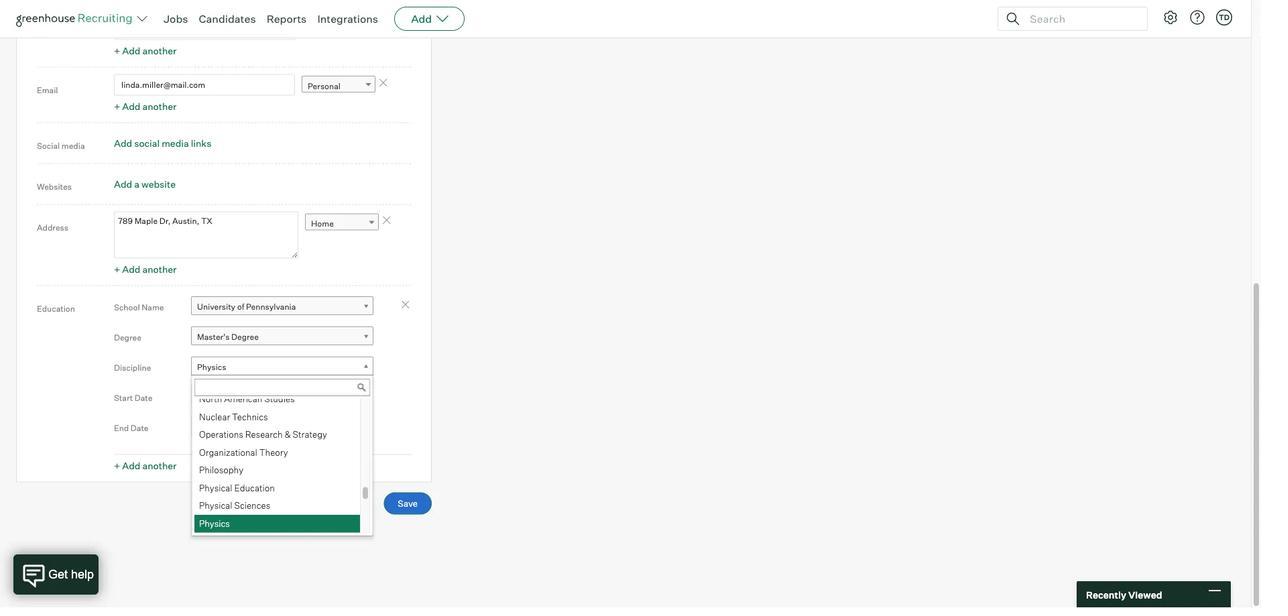 Task type: vqa. For each thing, say whether or not it's contained in the screenshot.
"Edit Report"
no



Task type: locate. For each thing, give the bounding box(es) containing it.
media
[[162, 138, 189, 149], [62, 141, 85, 151]]

1 vertical spatial physical
[[199, 501, 232, 512]]

jobs link
[[164, 12, 188, 25]]

social
[[37, 141, 60, 151]]

1 + add another from the top
[[114, 45, 177, 57]]

3 + add another link from the top
[[114, 264, 177, 276]]

add inside education element
[[122, 461, 140, 472]]

theory
[[259, 448, 288, 458]]

physical sciences option
[[195, 498, 360, 516]]

+ add another link for address
[[114, 264, 177, 276]]

home link
[[305, 214, 379, 233]]

yyyy text field down north american studies
[[227, 416, 267, 437]]

date right end
[[131, 424, 149, 434]]

pennsylvania
[[246, 302, 296, 312]]

physics
[[197, 362, 226, 372], [199, 519, 230, 529]]

MM text field
[[191, 385, 225, 407], [191, 416, 225, 437]]

+ up the school
[[114, 264, 120, 276]]

candidates link
[[199, 12, 256, 25]]

1 + from the top
[[114, 45, 120, 57]]

master's degree
[[197, 332, 259, 342]]

degree down university of pennsylvania at the left
[[231, 332, 259, 342]]

add a website
[[114, 179, 176, 190]]

list box
[[192, 391, 370, 533]]

operations research & strategy option
[[195, 427, 360, 445]]

date for end date
[[131, 424, 149, 434]]

degree
[[231, 332, 259, 342], [114, 333, 142, 343]]

3 + add another from the top
[[114, 264, 177, 276]]

viewed
[[1129, 589, 1163, 601]]

YYYY text field
[[227, 385, 267, 407], [227, 416, 267, 437]]

0 horizontal spatial media
[[62, 141, 85, 151]]

physical
[[199, 483, 232, 494], [199, 501, 232, 512]]

None submit
[[384, 493, 432, 515]]

physical inside "option"
[[199, 483, 232, 494]]

add button
[[394, 7, 465, 31]]

1 another from the top
[[143, 45, 177, 57]]

yyyy text field for end date
[[227, 416, 267, 437]]

1 horizontal spatial education
[[234, 483, 275, 494]]

university
[[197, 302, 235, 312]]

greenhouse recruiting image
[[16, 11, 137, 27]]

1 + add another link from the top
[[114, 45, 177, 57]]

1 vertical spatial education
[[234, 483, 275, 494]]

1 vertical spatial date
[[131, 424, 149, 434]]

Search text field
[[1027, 9, 1136, 29]]

2 mm text field from the top
[[191, 416, 225, 437]]

education
[[37, 304, 75, 314], [234, 483, 275, 494]]

date
[[135, 394, 153, 404], [131, 424, 149, 434]]

operations research & strategy
[[199, 430, 327, 441]]

+ add another up social
[[114, 101, 177, 113]]

school name
[[114, 303, 164, 313]]

0 vertical spatial physics
[[197, 362, 226, 372]]

2 another from the top
[[143, 101, 177, 113]]

0 vertical spatial physical
[[199, 483, 232, 494]]

organizational theory
[[199, 448, 288, 458]]

mm text field up nuclear
[[191, 385, 225, 407]]

+ add another down jobs link
[[114, 45, 177, 57]]

+ down greenhouse recruiting image on the top left
[[114, 45, 120, 57]]

another inside education element
[[143, 461, 177, 472]]

0 vertical spatial mm text field
[[191, 385, 225, 407]]

start date
[[114, 394, 153, 404]]

degree inside master's degree link
[[231, 332, 259, 342]]

2 + from the top
[[114, 101, 120, 113]]

1 yyyy text field from the top
[[227, 385, 267, 407]]

None text field
[[114, 18, 295, 40], [114, 74, 295, 96], [114, 212, 298, 259], [195, 379, 370, 397], [114, 18, 295, 40], [114, 74, 295, 96], [114, 212, 298, 259], [195, 379, 370, 397]]

0 vertical spatial yyyy text field
[[227, 385, 267, 407]]

mm text field down north
[[191, 416, 225, 437]]

2 + add another from the top
[[114, 101, 177, 113]]

personal
[[308, 81, 341, 91]]

another down end date
[[143, 461, 177, 472]]

integrations
[[318, 12, 378, 25]]

email
[[37, 85, 58, 95]]

configure image
[[1163, 9, 1179, 25]]

4 + from the top
[[114, 461, 120, 472]]

1 horizontal spatial degree
[[231, 332, 259, 342]]

another up add social media links
[[143, 101, 177, 113]]

physics inside option
[[199, 519, 230, 529]]

3 + from the top
[[114, 264, 120, 276]]

nuclear technics
[[199, 412, 268, 423]]

studies
[[264, 394, 295, 405]]

media left links
[[162, 138, 189, 149]]

education element
[[114, 291, 411, 476]]

4 another from the top
[[143, 461, 177, 472]]

+ add another link down jobs link
[[114, 45, 177, 57]]

another up name
[[143, 264, 177, 276]]

organizational
[[199, 448, 257, 458]]

add social media links
[[114, 138, 212, 149]]

1 vertical spatial yyyy text field
[[227, 416, 267, 437]]

another
[[143, 45, 177, 57], [143, 101, 177, 113], [143, 264, 177, 276], [143, 461, 177, 472]]

research
[[245, 430, 283, 441]]

degree down the school
[[114, 333, 142, 343]]

physical inside 'option'
[[199, 501, 232, 512]]

philosophy option
[[195, 462, 360, 480]]

start
[[114, 394, 133, 404]]

nuclear
[[199, 412, 230, 423]]

+ add another link up school name
[[114, 264, 177, 276]]

yyyy text field up technics
[[227, 385, 267, 407]]

1 vertical spatial physics
[[199, 519, 230, 529]]

physical education option
[[195, 480, 360, 498]]

social
[[134, 138, 160, 149]]

4 + add another from the top
[[114, 461, 177, 472]]

1 physical from the top
[[199, 483, 232, 494]]

+ add another link down end date
[[114, 461, 177, 472]]

+ add another link inside education element
[[114, 461, 177, 472]]

list box containing north american studies
[[192, 391, 370, 533]]

0 vertical spatial education
[[37, 304, 75, 314]]

another down jobs link
[[143, 45, 177, 57]]

+
[[114, 45, 120, 57], [114, 101, 120, 113], [114, 264, 120, 276], [114, 461, 120, 472]]

+ add another up school name
[[114, 264, 177, 276]]

4 + add another link from the top
[[114, 461, 177, 472]]

0 vertical spatial date
[[135, 394, 153, 404]]

sciences
[[234, 501, 270, 512]]

add
[[411, 12, 432, 25], [122, 45, 140, 57], [122, 101, 140, 113], [114, 138, 132, 149], [114, 179, 132, 190], [122, 264, 140, 276], [122, 461, 140, 472]]

university of pennsylvania
[[197, 302, 296, 312]]

discipline
[[114, 363, 151, 373]]

+ add another for phone
[[114, 45, 177, 57]]

3 another from the top
[[143, 264, 177, 276]]

+ down end
[[114, 461, 120, 472]]

0 horizontal spatial degree
[[114, 333, 142, 343]]

2 physical from the top
[[199, 501, 232, 512]]

+ add another link up social
[[114, 101, 177, 113]]

1 vertical spatial mm text field
[[191, 416, 225, 437]]

physical education
[[199, 483, 275, 494]]

1 mm text field from the top
[[191, 385, 225, 407]]

+ add another inside education element
[[114, 461, 177, 472]]

physics down physical sciences on the bottom left
[[199, 519, 230, 529]]

add social media links link
[[114, 138, 212, 149]]

media right social
[[62, 141, 85, 151]]

+ for email
[[114, 101, 120, 113]]

2 + add another link from the top
[[114, 101, 177, 113]]

organizational theory option
[[195, 445, 360, 462]]

+ add another
[[114, 45, 177, 57], [114, 101, 177, 113], [114, 264, 177, 276], [114, 461, 177, 472]]

+ for address
[[114, 264, 120, 276]]

mm text field for start date
[[191, 385, 225, 407]]

+ add another link
[[114, 45, 177, 57], [114, 101, 177, 113], [114, 264, 177, 276], [114, 461, 177, 472]]

physics down "master's"
[[197, 362, 226, 372]]

physical down physical education
[[199, 501, 232, 512]]

date right start
[[135, 394, 153, 404]]

+ inside education element
[[114, 461, 120, 472]]

physical down philosophy
[[199, 483, 232, 494]]

+ up the add social media links link
[[114, 101, 120, 113]]

+ add another down end date
[[114, 461, 177, 472]]

2 yyyy text field from the top
[[227, 416, 267, 437]]

end date
[[114, 424, 149, 434]]



Task type: describe. For each thing, give the bounding box(es) containing it.
another for phone
[[143, 45, 177, 57]]

mobile link
[[302, 20, 376, 40]]

north american studies option
[[195, 391, 360, 409]]

physics inside education element
[[197, 362, 226, 372]]

add inside popup button
[[411, 12, 432, 25]]

school
[[114, 303, 140, 313]]

operations
[[199, 430, 243, 441]]

philosophy
[[199, 465, 243, 476]]

+ for education
[[114, 461, 120, 472]]

address
[[37, 223, 68, 233]]

+ add another for education
[[114, 461, 177, 472]]

another for email
[[143, 101, 177, 113]]

recently viewed
[[1087, 589, 1163, 601]]

jobs
[[164, 12, 188, 25]]

date for start date
[[135, 394, 153, 404]]

university of pennsylvania link
[[191, 297, 374, 316]]

add a website link
[[114, 179, 176, 190]]

american
[[224, 394, 262, 405]]

candidates
[[199, 12, 256, 25]]

td button
[[1214, 7, 1236, 28]]

personal link
[[302, 76, 376, 96]]

physics option
[[195, 516, 360, 533]]

mobile
[[308, 25, 333, 35]]

north
[[199, 394, 222, 405]]

reports link
[[267, 12, 307, 25]]

td
[[1219, 13, 1230, 22]]

education inside the physical education "option"
[[234, 483, 275, 494]]

websites
[[37, 182, 72, 192]]

+ add another for address
[[114, 264, 177, 276]]

integrations link
[[318, 12, 378, 25]]

reports
[[267, 12, 307, 25]]

physical sciences
[[199, 501, 270, 512]]

yyyy text field for start date
[[227, 385, 267, 407]]

phone
[[37, 29, 61, 39]]

a
[[134, 179, 139, 190]]

strategy
[[293, 430, 327, 441]]

end
[[114, 424, 129, 434]]

physical for physical sciences
[[199, 501, 232, 512]]

home
[[311, 219, 334, 229]]

social media
[[37, 141, 85, 151]]

another for address
[[143, 264, 177, 276]]

website
[[142, 179, 176, 190]]

+ add another for email
[[114, 101, 177, 113]]

another for education
[[143, 461, 177, 472]]

physical for physical education
[[199, 483, 232, 494]]

&
[[285, 430, 291, 441]]

links
[[191, 138, 212, 149]]

td button
[[1217, 9, 1233, 25]]

+ add another link for phone
[[114, 45, 177, 57]]

+ add another link for email
[[114, 101, 177, 113]]

north american studies
[[199, 394, 295, 405]]

mm text field for end date
[[191, 416, 225, 437]]

cancel
[[342, 498, 372, 510]]

technics
[[232, 412, 268, 423]]

recently
[[1087, 589, 1127, 601]]

cancel link
[[342, 498, 372, 510]]

1 horizontal spatial media
[[162, 138, 189, 149]]

0 horizontal spatial education
[[37, 304, 75, 314]]

+ for phone
[[114, 45, 120, 57]]

of
[[237, 302, 244, 312]]

physics link
[[191, 357, 374, 376]]

name
[[142, 303, 164, 313]]

nuclear technics option
[[195, 409, 360, 427]]

+ add another link for education
[[114, 461, 177, 472]]

master's
[[197, 332, 230, 342]]

master's degree link
[[191, 327, 374, 346]]



